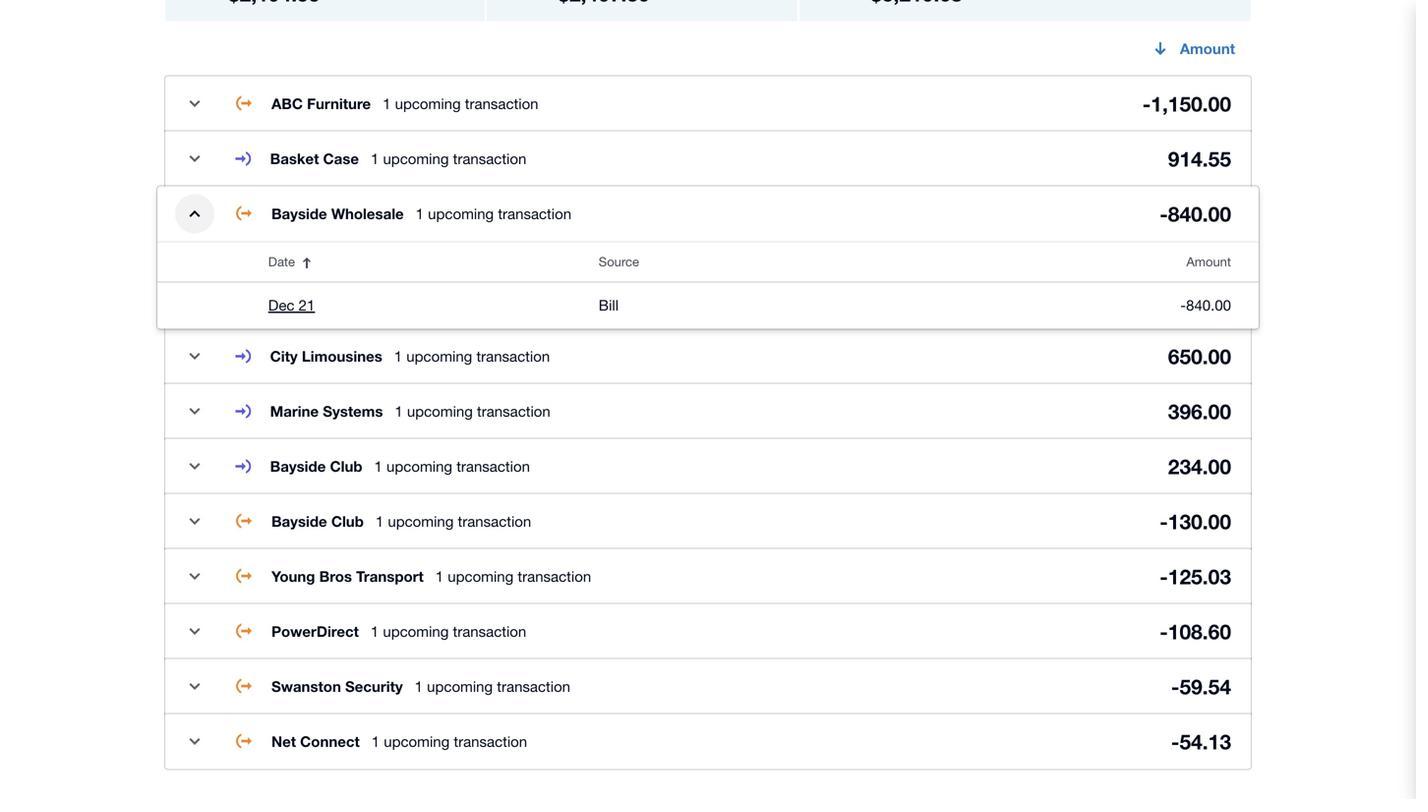 Task type: locate. For each thing, give the bounding box(es) containing it.
1 for -130.00
[[376, 513, 384, 530]]

transaction for -125.03
[[518, 568, 591, 585]]

bayside club for -130.00
[[271, 513, 364, 531]]

1 vertical spatial bayside club
[[271, 513, 364, 531]]

toggle image for 59.54
[[175, 667, 214, 707]]

1 upcoming transaction for -1,150.00
[[383, 95, 538, 112]]

1 up date 'button' on the left
[[416, 205, 424, 222]]

5 toggle image from the top
[[175, 667, 214, 707]]

1 upcoming transaction for -130.00
[[376, 513, 531, 530]]

amount
[[1180, 40, 1235, 58], [1187, 254, 1231, 269]]

1 up transport
[[376, 513, 384, 530]]

2 toggle image from the top
[[175, 139, 214, 178]]

108.60
[[1168, 619, 1231, 644]]

840.00 inside list of upcoming transactions for this contact or account within the selected timeframe "element"
[[1186, 297, 1231, 314]]

1 right connect
[[371, 733, 380, 750]]

bayside down marine
[[270, 458, 326, 476]]

club down systems
[[330, 458, 362, 476]]

1 toggle image from the top
[[175, 84, 214, 123]]

transaction
[[465, 95, 538, 112], [453, 150, 526, 167], [498, 205, 571, 222], [476, 348, 550, 365], [477, 403, 551, 420], [457, 458, 530, 475], [458, 513, 531, 530], [518, 568, 591, 585], [453, 623, 526, 640], [497, 678, 570, 695], [454, 733, 527, 750]]

840.00 up 650.00
[[1186, 297, 1231, 314]]

club for -130.00
[[331, 513, 364, 531]]

amount up 650.00
[[1187, 254, 1231, 269]]

date
[[268, 254, 295, 269]]

- up -125.03
[[1160, 509, 1168, 534]]

1 for -59.54
[[415, 678, 423, 695]]

1 right security
[[415, 678, 423, 695]]

1 right furniture
[[383, 95, 391, 112]]

security
[[345, 678, 403, 696]]

840.00
[[1168, 201, 1231, 226], [1186, 297, 1231, 314]]

transaction for 650.00
[[476, 348, 550, 365]]

1 for 914.55
[[371, 150, 379, 167]]

amount up 1,150.00
[[1180, 40, 1235, 58]]

650.00
[[1168, 344, 1231, 369]]

bayside club down marine systems
[[270, 458, 362, 476]]

1 right case
[[371, 150, 379, 167]]

transaction for 234.00
[[457, 458, 530, 475]]

1 upcoming transaction for -840.00
[[416, 205, 571, 222]]

1 upcoming transaction for 396.00
[[395, 403, 551, 420]]

0 vertical spatial bayside club
[[270, 458, 362, 476]]

1 right transport
[[435, 568, 444, 585]]

net connect
[[271, 733, 360, 751]]

- down -125.03
[[1160, 619, 1168, 644]]

basket case
[[270, 150, 359, 168]]

toggle image
[[175, 84, 214, 123], [175, 139, 214, 178], [175, 194, 214, 234], [175, 337, 214, 376], [175, 557, 214, 596]]

- down -130.00
[[1160, 564, 1168, 589]]

- for bros
[[1160, 564, 1168, 589]]

- for connect
[[1171, 729, 1180, 754]]

transaction for 914.55
[[453, 150, 526, 167]]

transaction for -59.54
[[497, 678, 570, 695]]

upcoming for -125.03
[[448, 568, 514, 585]]

-840.00 down the 914.55
[[1160, 201, 1231, 226]]

1 upcoming transaction for 914.55
[[371, 150, 526, 167]]

1 vertical spatial 840.00
[[1186, 297, 1231, 314]]

1 for -108.60
[[371, 623, 379, 640]]

toggle image
[[175, 392, 214, 431], [175, 447, 214, 486], [175, 502, 214, 541], [175, 612, 214, 652], [175, 667, 214, 707], [175, 722, 214, 762]]

0 vertical spatial -840.00
[[1160, 201, 1231, 226]]

swanston security
[[271, 678, 403, 696]]

1 right systems
[[395, 403, 403, 420]]

1 up security
[[371, 623, 379, 640]]

club
[[330, 458, 362, 476], [331, 513, 364, 531]]

transaction for -840.00
[[498, 205, 571, 222]]

toggle image for -1,150.00
[[175, 84, 214, 123]]

- down -59.54
[[1171, 729, 1180, 754]]

0 vertical spatial bayside
[[271, 205, 327, 223]]

bayside for 840.00
[[271, 205, 327, 223]]

date button
[[256, 242, 587, 282]]

130.00
[[1168, 509, 1231, 534]]

1 down systems
[[374, 458, 382, 475]]

- down -108.60
[[1171, 674, 1180, 699]]

1 upcoming transaction
[[383, 95, 538, 112], [371, 150, 526, 167], [416, 205, 571, 222], [394, 348, 550, 365], [395, 403, 551, 420], [374, 458, 530, 475], [376, 513, 531, 530], [435, 568, 591, 585], [371, 623, 526, 640], [415, 678, 570, 695], [371, 733, 527, 750]]

bayside for 130.00
[[271, 513, 327, 531]]

dec 21 link
[[268, 294, 315, 317]]

54.13
[[1180, 729, 1231, 754]]

transaction for -108.60
[[453, 623, 526, 640]]

-
[[1142, 91, 1151, 116], [1160, 201, 1168, 226], [1180, 297, 1186, 314], [1160, 509, 1168, 534], [1160, 564, 1168, 589], [1160, 619, 1168, 644], [1171, 674, 1180, 699], [1171, 729, 1180, 754]]

upcoming
[[395, 95, 461, 112], [383, 150, 449, 167], [428, 205, 494, 222], [406, 348, 472, 365], [407, 403, 473, 420], [387, 458, 452, 475], [388, 513, 454, 530], [448, 568, 514, 585], [383, 623, 449, 640], [427, 678, 493, 695], [384, 733, 450, 750]]

club for 234.00
[[330, 458, 362, 476]]

1 for 396.00
[[395, 403, 403, 420]]

0 vertical spatial 840.00
[[1168, 201, 1231, 226]]

transaction for 396.00
[[477, 403, 551, 420]]

transport
[[356, 568, 424, 586]]

4 toggle image from the top
[[175, 612, 214, 652]]

1 vertical spatial amount
[[1187, 254, 1231, 269]]

- down amount popup button
[[1142, 91, 1151, 116]]

abc
[[271, 95, 303, 113]]

234.00
[[1168, 454, 1231, 479]]

amount inside popup button
[[1180, 40, 1235, 58]]

toggle image for 108.60
[[175, 612, 214, 652]]

2 vertical spatial bayside
[[271, 513, 327, 531]]

914.55
[[1168, 146, 1231, 171]]

connect
[[300, 733, 360, 751]]

1
[[383, 95, 391, 112], [371, 150, 379, 167], [416, 205, 424, 222], [394, 348, 402, 365], [395, 403, 403, 420], [374, 458, 382, 475], [376, 513, 384, 530], [435, 568, 444, 585], [371, 623, 379, 640], [415, 678, 423, 695], [371, 733, 380, 750]]

bayside up date at the left top of the page
[[271, 205, 327, 223]]

- up amount button
[[1160, 201, 1168, 226]]

6 toggle image from the top
[[175, 722, 214, 762]]

upcoming for -840.00
[[428, 205, 494, 222]]

4 toggle image from the top
[[175, 337, 214, 376]]

1 upcoming transaction for 650.00
[[394, 348, 550, 365]]

upcoming for 650.00
[[406, 348, 472, 365]]

source button
[[587, 242, 1028, 282]]

-54.13
[[1171, 729, 1231, 754]]

1 vertical spatial bayside
[[270, 458, 326, 476]]

5 toggle image from the top
[[175, 557, 214, 596]]

toggle image for 650.00
[[175, 337, 214, 376]]

toggle image for 914.55
[[175, 139, 214, 178]]

1 upcoming transaction for -54.13
[[371, 733, 527, 750]]

powerdirect
[[271, 623, 359, 641]]

bayside club
[[270, 458, 362, 476], [271, 513, 364, 531]]

furniture
[[307, 95, 371, 113]]

bayside
[[271, 205, 327, 223], [270, 458, 326, 476], [271, 513, 327, 531]]

upcoming for -54.13
[[384, 733, 450, 750]]

3 toggle image from the top
[[175, 502, 214, 541]]

0 vertical spatial amount
[[1180, 40, 1235, 58]]

bayside club up bros
[[271, 513, 364, 531]]

amount button
[[1028, 242, 1259, 282]]

bayside club for 234.00
[[270, 458, 362, 476]]

- inside list of upcoming transactions for this contact or account within the selected timeframe "element"
[[1180, 297, 1186, 314]]

-840.00 up 650.00
[[1180, 297, 1231, 314]]

1 right limousines
[[394, 348, 402, 365]]

marine
[[270, 403, 319, 420]]

net
[[271, 733, 296, 751]]

840.00 down the 914.55
[[1168, 201, 1231, 226]]

-840.00
[[1160, 201, 1231, 226], [1180, 297, 1231, 314]]

1 vertical spatial -840.00
[[1180, 297, 1231, 314]]

- up 650.00
[[1180, 297, 1186, 314]]

bayside up young
[[271, 513, 327, 531]]

city limousines
[[270, 348, 382, 365]]

-59.54
[[1171, 674, 1231, 699]]

club up young bros transport
[[331, 513, 364, 531]]

transaction for -54.13
[[454, 733, 527, 750]]

toggle image for -125.03
[[175, 557, 214, 596]]

1 vertical spatial club
[[331, 513, 364, 531]]

0 vertical spatial club
[[330, 458, 362, 476]]

59.54
[[1180, 674, 1231, 699]]

1 upcoming transaction for 234.00
[[374, 458, 530, 475]]



Task type: describe. For each thing, give the bounding box(es) containing it.
toggle image for 54.13
[[175, 722, 214, 762]]

list of upcoming transactions for this contact or account within the selected timeframe element
[[157, 242, 1259, 329]]

- for security
[[1171, 674, 1180, 699]]

1 for -125.03
[[435, 568, 444, 585]]

1 for -1,150.00
[[383, 95, 391, 112]]

- for furniture
[[1142, 91, 1151, 116]]

-840.00 inside list of upcoming transactions for this contact or account within the selected timeframe "element"
[[1180, 297, 1231, 314]]

-1,150.00
[[1142, 91, 1231, 116]]

1 upcoming transaction for -59.54
[[415, 678, 570, 695]]

dec
[[268, 297, 295, 314]]

125.03
[[1168, 564, 1231, 589]]

young bros transport
[[271, 568, 424, 586]]

upcoming for 234.00
[[387, 458, 452, 475]]

city
[[270, 348, 298, 365]]

1 for -840.00
[[416, 205, 424, 222]]

- for wholesale
[[1160, 201, 1168, 226]]

21
[[299, 297, 315, 314]]

1 for 650.00
[[394, 348, 402, 365]]

basket
[[270, 150, 319, 168]]

- for club
[[1160, 509, 1168, 534]]

3 toggle image from the top
[[175, 194, 214, 234]]

-130.00
[[1160, 509, 1231, 534]]

systems
[[323, 403, 383, 420]]

amount inside button
[[1187, 254, 1231, 269]]

source
[[599, 254, 639, 269]]

swanston
[[271, 678, 341, 696]]

upcoming for 396.00
[[407, 403, 473, 420]]

case
[[323, 150, 359, 168]]

1 for -54.13
[[371, 733, 380, 750]]

marine systems
[[270, 403, 383, 420]]

young
[[271, 568, 315, 586]]

amount button
[[1137, 29, 1251, 68]]

abc furniture
[[271, 95, 371, 113]]

bill
[[599, 297, 619, 314]]

396.00
[[1168, 399, 1231, 424]]

upcoming for -1,150.00
[[395, 95, 461, 112]]

-108.60
[[1160, 619, 1231, 644]]

upcoming for -108.60
[[383, 623, 449, 640]]

bros
[[319, 568, 352, 586]]

1 for 234.00
[[374, 458, 382, 475]]

upcoming for 914.55
[[383, 150, 449, 167]]

1 upcoming transaction for -108.60
[[371, 623, 526, 640]]

transaction for -130.00
[[458, 513, 531, 530]]

1,150.00
[[1151, 91, 1231, 116]]

dec 21
[[268, 297, 315, 314]]

upcoming for -59.54
[[427, 678, 493, 695]]

upcoming for -130.00
[[388, 513, 454, 530]]

transaction for -1,150.00
[[465, 95, 538, 112]]

limousines
[[302, 348, 382, 365]]

-125.03
[[1160, 564, 1231, 589]]

1 upcoming transaction for -125.03
[[435, 568, 591, 585]]

toggle image for 130.00
[[175, 502, 214, 541]]

bayside wholesale
[[271, 205, 404, 223]]

wholesale
[[331, 205, 404, 223]]

2 toggle image from the top
[[175, 447, 214, 486]]

1 toggle image from the top
[[175, 392, 214, 431]]



Task type: vqa. For each thing, say whether or not it's contained in the screenshot.
234.00 1
yes



